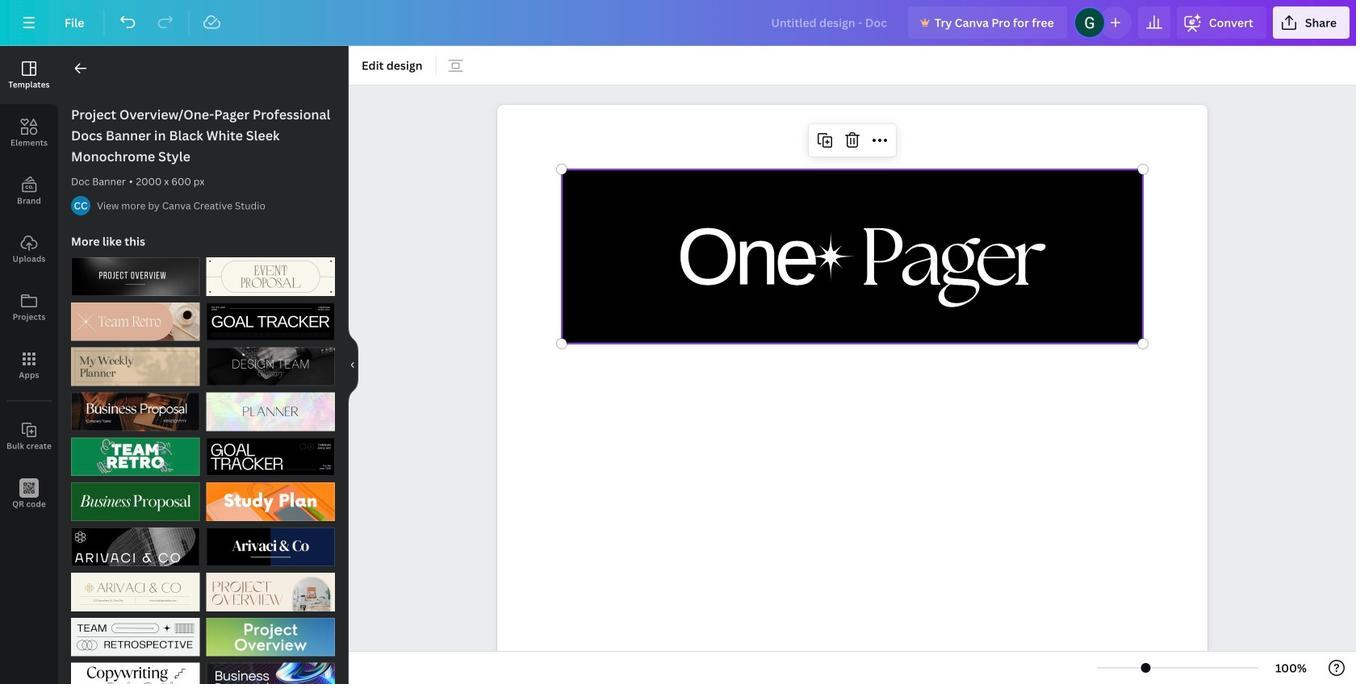 Task type: describe. For each thing, give the bounding box(es) containing it.
team retro professional docs banner in green pastel purple playful abstract style image
[[71, 438, 200, 477]]

study plan docs banner in bright orange white vibrant professional style image
[[206, 483, 335, 522]]

goal tracker personal docs banner in black white sleek monochrome style group for team retro professional docs banner in salmon tan warm classic style image
[[206, 293, 335, 341]]

event/business proposal professional docs banner in black dark blue dark tech style image
[[206, 663, 335, 685]]

letterhead professional docs banner in black dark blue traditional corporate style image
[[206, 528, 335, 567]]

planner personal docs banner in tan ash grey warm classic style image
[[71, 348, 200, 386]]

study plan docs banner in bright orange white vibrant professional style group
[[206, 473, 335, 522]]

team retro professional docs banner in salmon tan warm classic style image
[[71, 303, 200, 341]]

letterhead professional docs banner in beige mustard dark brown warm classic style group
[[71, 564, 200, 612]]

letterhead professional docs banner in black white sleek monochrome style image
[[71, 528, 200, 567]]

design team glossary docs banner in black and white editorial style image
[[206, 348, 335, 386]]

main menu bar
[[0, 0, 1357, 46]]

goal tracker personal docs banner in black white sleek monochrome style image for goal tracker personal docs banner in black white sleek monochrome style group related to team retro professional docs banner in salmon tan warm classic style image
[[206, 303, 335, 341]]

copywriting style guide docs banner in black and white editorial style image
[[71, 663, 200, 685]]

copywriting style guide docs banner in black and white editorial style group
[[71, 654, 200, 685]]

canva creative studio image
[[71, 196, 90, 216]]

Design title text field
[[759, 6, 902, 39]]

project overview/one-pager professional docs banner in beige brown warm classic style group
[[206, 564, 335, 612]]

hide image
[[348, 327, 359, 404]]

project overview/one-pager professional docs banner in beige brown warm classic style image
[[206, 573, 335, 612]]

black clean and minimalist project overview docs banner image
[[71, 258, 200, 296]]

design team glossary docs banner in black and white editorial style group
[[206, 338, 335, 386]]

event/business proposal professional docs banner in green white traditional corporate style image
[[71, 483, 200, 522]]

Zoom button
[[1265, 656, 1318, 682]]

project overview docs banner in light green blue vibrant professional style group
[[206, 609, 335, 657]]



Task type: locate. For each thing, give the bounding box(es) containing it.
0 vertical spatial goal tracker personal docs banner in black white sleek monochrome style group
[[206, 293, 335, 341]]

goal tracker personal docs banner in black white sleek monochrome style group up the design team glossary docs banner in black and white editorial style image
[[206, 293, 335, 341]]

event/business proposal professional docs banner in beige dark brown warm classic style group
[[206, 248, 335, 296]]

team retro professional docs banner in grey black sleek monochrome style group
[[71, 609, 200, 657]]

event/business proposal professional docs banner in black dark blue dark tech style group
[[206, 654, 335, 685]]

letterhead professional docs banner in black white sleek monochrome style group
[[71, 519, 200, 567]]

team retro professional docs banner in green pastel purple playful abstract style group
[[71, 428, 200, 477]]

1 goal tracker personal docs banner in black white sleek monochrome style image from the top
[[206, 303, 335, 341]]

0 vertical spatial goal tracker personal docs banner in black white sleek monochrome style image
[[206, 303, 335, 341]]

side panel tab list
[[0, 46, 58, 524]]

team retro professional docs banner in salmon tan warm classic style group
[[71, 293, 200, 341]]

letterhead professional docs banner in black dark blue traditional corporate style group
[[206, 519, 335, 567]]

1 vertical spatial goal tracker personal docs banner in black white sleek monochrome style image
[[206, 438, 335, 477]]

None text field
[[497, 105, 1208, 685]]

goal tracker personal docs banner in black white sleek monochrome style group up study plan docs banner in bright orange white vibrant professional style image
[[206, 428, 335, 477]]

1 goal tracker personal docs banner in black white sleek monochrome style group from the top
[[206, 293, 335, 341]]

team retro professional docs banner in grey black sleek monochrome style image
[[71, 618, 200, 657]]

2 goal tracker personal docs banner in black white sleek monochrome style image from the top
[[206, 438, 335, 477]]

black clean and minimalist project overview docs banner group
[[71, 248, 200, 296]]

white holographic background planner docs banner group
[[206, 383, 335, 432]]

event/business proposal professional docs banner in dark brown white photocentric style image
[[71, 393, 200, 432]]

event/business proposal professional docs banner in green white traditional corporate style group
[[71, 473, 200, 522]]

goal tracker personal docs banner in black white sleek monochrome style image up study plan docs banner in bright orange white vibrant professional style image
[[206, 438, 335, 477]]

project overview docs banner in light green blue vibrant professional style image
[[206, 618, 335, 657]]

2 goal tracker personal docs banner in black white sleek monochrome style group from the top
[[206, 428, 335, 477]]

event/business proposal professional docs banner in beige dark brown warm classic style image
[[206, 258, 335, 296]]

letterhead professional docs banner in beige mustard dark brown warm classic style image
[[71, 573, 200, 612]]

goal tracker personal docs banner in black white sleek monochrome style image
[[206, 303, 335, 341], [206, 438, 335, 477]]

goal tracker personal docs banner in black white sleek monochrome style image down event/business proposal professional docs banner in beige dark brown warm classic style image
[[206, 303, 335, 341]]

goal tracker personal docs banner in black white sleek monochrome style image for goal tracker personal docs banner in black white sleek monochrome style group related to the team retro professional docs banner in green pastel purple playful abstract style image
[[206, 438, 335, 477]]

event/business proposal professional docs banner in dark brown white photocentric style group
[[71, 383, 200, 432]]

goal tracker personal docs banner in black white sleek monochrome style group
[[206, 293, 335, 341], [206, 428, 335, 477]]

canva creative studio element
[[71, 196, 90, 216]]

planner personal docs banner in tan ash grey warm classic style group
[[71, 338, 200, 386]]

goal tracker personal docs banner in black white sleek monochrome style group for the team retro professional docs banner in green pastel purple playful abstract style image
[[206, 428, 335, 477]]

1 vertical spatial goal tracker personal docs banner in black white sleek monochrome style group
[[206, 428, 335, 477]]

white holographic background planner docs banner image
[[206, 393, 335, 432]]



Task type: vqa. For each thing, say whether or not it's contained in the screenshot.
top Add
no



